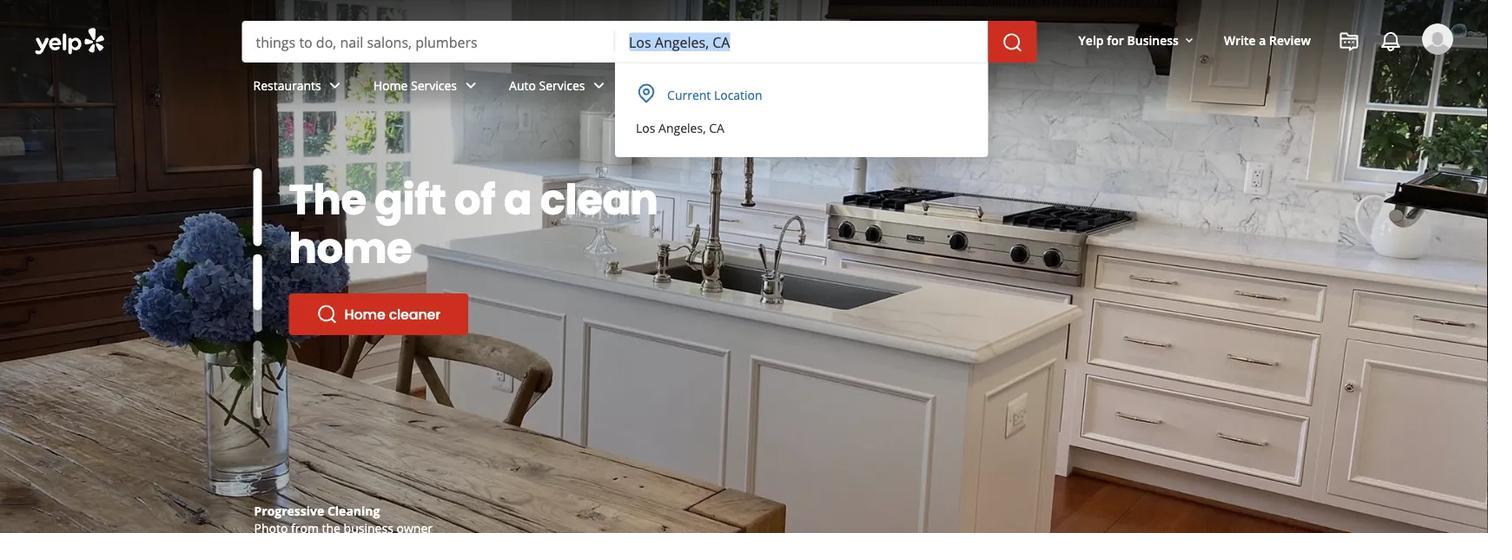 Task type: locate. For each thing, give the bounding box(es) containing it.
review
[[1270, 32, 1311, 48]]

None field
[[256, 32, 601, 51], [629, 32, 975, 51], [629, 32, 975, 51]]

Find text field
[[256, 32, 601, 51]]

1 services from the left
[[411, 77, 457, 93]]

yelp
[[1079, 32, 1104, 48]]

select slide image
[[253, 169, 262, 246], [253, 234, 262, 312]]

home
[[373, 77, 408, 93], [345, 305, 386, 324]]

more
[[637, 77, 668, 93]]

auto services link
[[495, 63, 624, 113]]

services down find text field
[[411, 77, 457, 93]]

1 vertical spatial a
[[504, 170, 532, 229]]

business
[[1128, 32, 1179, 48]]

1 24 chevron down v2 image from the left
[[461, 75, 481, 96]]

of
[[455, 170, 495, 229]]

0 horizontal spatial a
[[504, 170, 532, 229]]

gift
[[375, 170, 446, 229]]

auto
[[509, 77, 536, 93]]

2 24 chevron down v2 image from the left
[[671, 75, 692, 96]]

ca
[[709, 119, 725, 136]]

1 horizontal spatial services
[[539, 77, 585, 93]]

24 chevron down v2 image inside restaurants link
[[325, 75, 346, 96]]

2 24 chevron down v2 image from the left
[[589, 75, 610, 96]]

0 horizontal spatial 24 chevron down v2 image
[[461, 75, 481, 96]]

24 chevron down v2 image left 24 marker v2 icon
[[589, 75, 610, 96]]

16 chevron down v2 image
[[1183, 34, 1197, 48]]

write
[[1224, 32, 1256, 48]]

0 vertical spatial home
[[373, 77, 408, 93]]

los angeles, ca link
[[626, 112, 975, 143]]

24 chevron down v2 image inside auto services link
[[589, 75, 610, 96]]

a inside the gift of a clean home
[[504, 170, 532, 229]]

24 chevron down v2 image left auto
[[461, 75, 481, 96]]

1 horizontal spatial a
[[1259, 32, 1266, 48]]

None search field
[[0, 0, 1489, 185], [242, 21, 1041, 63], [0, 0, 1489, 185], [242, 21, 1041, 63]]

home services link
[[360, 63, 495, 113]]

none field find
[[256, 32, 601, 51]]

24 chevron down v2 image
[[461, 75, 481, 96], [589, 75, 610, 96]]

explore banner section banner
[[0, 0, 1489, 534]]

24 chevron down v2 image for more
[[671, 75, 692, 96]]

restaurants link
[[239, 63, 360, 113]]

more link
[[624, 63, 706, 113]]

projects image
[[1339, 31, 1360, 52]]

home for home services
[[373, 77, 408, 93]]

24 chevron down v2 image right restaurants on the top
[[325, 75, 346, 96]]

24 chevron down v2 image
[[325, 75, 346, 96], [671, 75, 692, 96]]

search image
[[1002, 32, 1023, 53]]

home inside 'business categories' element
[[373, 77, 408, 93]]

1 horizontal spatial 24 chevron down v2 image
[[589, 75, 610, 96]]

services right auto
[[539, 77, 585, 93]]

services
[[411, 77, 457, 93], [539, 77, 585, 93]]

24 chevron down v2 image for auto services
[[589, 75, 610, 96]]

angeles,
[[659, 119, 706, 136]]

user actions element
[[1065, 22, 1478, 129]]

write a review link
[[1217, 24, 1318, 56]]

24 chevron down v2 image right more
[[671, 75, 692, 96]]

1 vertical spatial home
[[345, 305, 386, 324]]

24 chevron down v2 image inside home services link
[[461, 75, 481, 96]]

a
[[1259, 32, 1266, 48], [504, 170, 532, 229]]

for
[[1107, 32, 1124, 48]]

1 select slide image from the top
[[253, 169, 262, 246]]

home right 24 search v2 icon
[[345, 305, 386, 324]]

select slide image left 24 search v2 icon
[[253, 234, 262, 312]]

24 marker v2 image
[[636, 83, 657, 104]]

2 services from the left
[[539, 77, 585, 93]]

a right of
[[504, 170, 532, 229]]

0 horizontal spatial services
[[411, 77, 457, 93]]

write a review
[[1224, 32, 1311, 48]]

yelp for business
[[1079, 32, 1179, 48]]

0 horizontal spatial 24 chevron down v2 image
[[325, 75, 346, 96]]

1 24 chevron down v2 image from the left
[[325, 75, 346, 96]]

24 chevron down v2 image inside more link
[[671, 75, 692, 96]]

services for home services
[[411, 77, 457, 93]]

the gift of a clean home
[[289, 170, 658, 278]]

  text field
[[629, 32, 975, 51]]

1 horizontal spatial 24 chevron down v2 image
[[671, 75, 692, 96]]

24 search v2 image
[[317, 304, 338, 325]]

select slide image left the the
[[253, 169, 262, 246]]

los angeles, ca
[[636, 119, 725, 136]]

a right write
[[1259, 32, 1266, 48]]

home down find text field
[[373, 77, 408, 93]]

home cleaner
[[345, 305, 441, 324]]



Task type: vqa. For each thing, say whether or not it's contained in the screenshot.
Restaurants 24 chevron down v2 image
yes



Task type: describe. For each thing, give the bounding box(es) containing it.
Near text field
[[629, 32, 975, 51]]

notifications image
[[1381, 31, 1402, 52]]

restaurants
[[253, 77, 321, 93]]

progressive cleaning
[[254, 503, 380, 519]]

yelp for business button
[[1072, 24, 1203, 56]]

home for home cleaner
[[345, 305, 386, 324]]

cleaning
[[328, 503, 380, 519]]

location
[[714, 86, 763, 103]]

  text field inside explore banner section banner
[[629, 32, 975, 51]]

current location link
[[626, 77, 978, 112]]

progressive cleaning link
[[254, 503, 380, 519]]

bob b. image
[[1423, 23, 1454, 55]]

home
[[289, 219, 412, 278]]

business categories element
[[239, 63, 1454, 113]]

clean
[[540, 170, 658, 229]]

current location
[[667, 86, 763, 103]]

cleaner
[[389, 305, 441, 324]]

los
[[636, 119, 656, 136]]

0 vertical spatial a
[[1259, 32, 1266, 48]]

progressive
[[254, 503, 324, 519]]

24 chevron down v2 image for restaurants
[[325, 75, 346, 96]]

home cleaner link
[[289, 294, 469, 335]]

24 chevron down v2 image for home services
[[461, 75, 481, 96]]

services for auto services
[[539, 77, 585, 93]]

2 select slide image from the top
[[253, 234, 262, 312]]

the
[[289, 170, 366, 229]]

current
[[667, 86, 711, 103]]

home services
[[373, 77, 457, 93]]

auto services
[[509, 77, 585, 93]]



